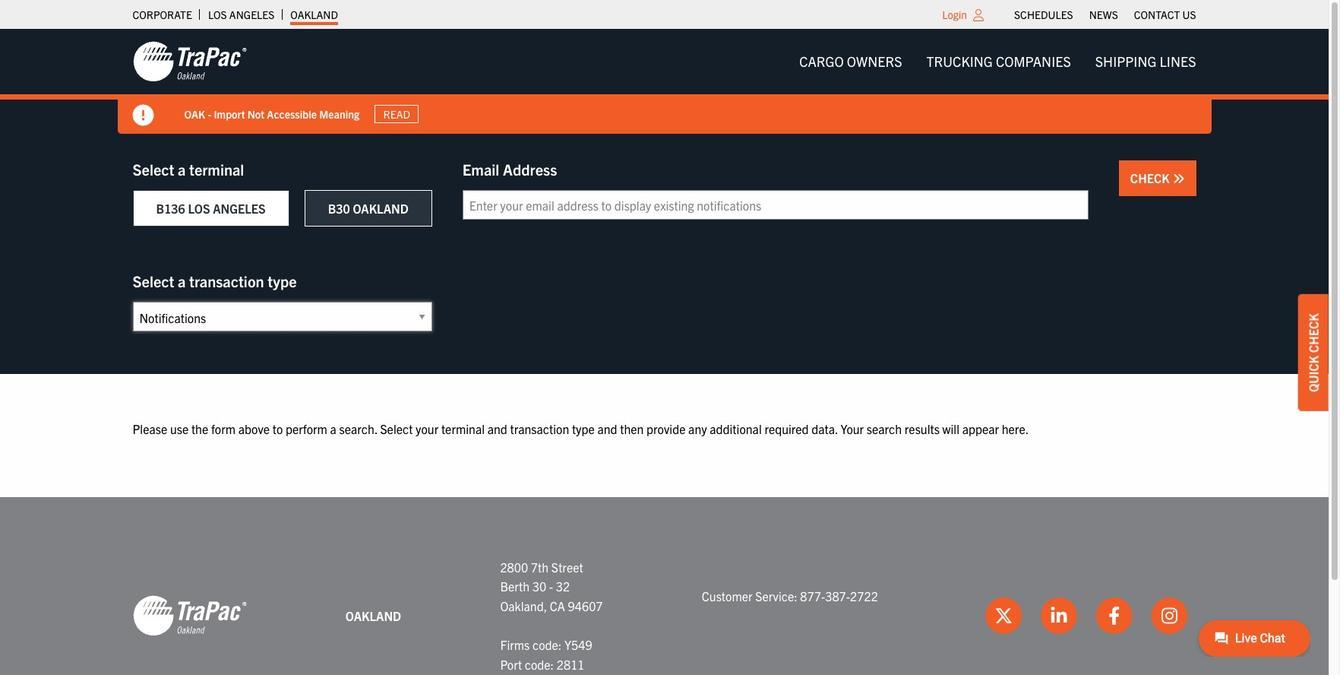 Task type: describe. For each thing, give the bounding box(es) containing it.
b136 los angeles
[[156, 201, 266, 216]]

address
[[503, 160, 557, 179]]

1 vertical spatial check
[[1307, 313, 1322, 353]]

cargo owners link
[[788, 46, 915, 77]]

trucking companies
[[927, 52, 1072, 70]]

0 vertical spatial transaction
[[189, 271, 264, 290]]

1 vertical spatial angeles
[[213, 201, 266, 216]]

news link
[[1090, 4, 1119, 25]]

corporate link
[[133, 4, 192, 25]]

387-
[[826, 588, 851, 604]]

news
[[1090, 8, 1119, 21]]

los angeles
[[208, 8, 275, 21]]

email address
[[463, 160, 557, 179]]

service:
[[756, 588, 798, 604]]

1 vertical spatial los
[[188, 201, 210, 216]]

oakland image for banner containing cargo owners
[[133, 40, 247, 83]]

7th
[[531, 559, 549, 574]]

additional
[[710, 421, 762, 436]]

to
[[273, 421, 283, 436]]

search.
[[339, 421, 378, 436]]

owners
[[847, 52, 903, 70]]

0 vertical spatial angeles
[[229, 8, 275, 21]]

data.
[[812, 421, 838, 436]]

will
[[943, 421, 960, 436]]

2 and from the left
[[598, 421, 618, 436]]

oakland,
[[501, 598, 547, 613]]

Email Address email field
[[463, 190, 1089, 220]]

login
[[943, 8, 968, 21]]

use
[[170, 421, 189, 436]]

contact us
[[1135, 8, 1197, 21]]

30
[[533, 579, 547, 594]]

not
[[248, 107, 265, 121]]

street
[[552, 559, 584, 574]]

94607
[[568, 598, 603, 613]]

1 vertical spatial terminal
[[442, 421, 485, 436]]

required
[[765, 421, 809, 436]]

your
[[416, 421, 439, 436]]

form
[[211, 421, 236, 436]]

oakland image for footer containing 2800 7th street
[[133, 595, 247, 637]]

oak
[[184, 107, 205, 121]]

2 vertical spatial select
[[380, 421, 413, 436]]

los inside los angeles link
[[208, 8, 227, 21]]

schedules
[[1015, 8, 1074, 21]]

import
[[214, 107, 245, 121]]

above
[[238, 421, 270, 436]]

1 vertical spatial code:
[[525, 656, 554, 672]]

1 horizontal spatial transaction
[[510, 421, 570, 436]]

quick
[[1307, 356, 1322, 392]]

b136
[[156, 201, 185, 216]]

- inside the 2800 7th street berth 30 - 32 oakland, ca 94607
[[549, 579, 554, 594]]

banner containing cargo owners
[[0, 29, 1341, 134]]

quick check link
[[1299, 294, 1330, 411]]

1 horizontal spatial type
[[572, 421, 595, 436]]

email
[[463, 160, 500, 179]]

berth
[[501, 579, 530, 594]]

customer
[[702, 588, 753, 604]]

corporate
[[133, 8, 192, 21]]



Task type: vqa. For each thing, say whether or not it's contained in the screenshot.
"Enter reference number(s)"
no



Task type: locate. For each thing, give the bounding box(es) containing it.
0 horizontal spatial terminal
[[189, 160, 244, 179]]

ca
[[550, 598, 565, 613]]

- right 30
[[549, 579, 554, 594]]

check
[[1131, 170, 1173, 185], [1307, 313, 1322, 353]]

1 vertical spatial transaction
[[510, 421, 570, 436]]

1 horizontal spatial and
[[598, 421, 618, 436]]

select for select a transaction type
[[133, 271, 174, 290]]

0 vertical spatial select
[[133, 160, 174, 179]]

menu bar inside banner
[[788, 46, 1209, 77]]

meaning
[[319, 107, 360, 121]]

1 vertical spatial solid image
[[1173, 173, 1185, 185]]

transaction
[[189, 271, 264, 290], [510, 421, 570, 436]]

los
[[208, 8, 227, 21], [188, 201, 210, 216]]

1 horizontal spatial -
[[549, 579, 554, 594]]

any
[[689, 421, 707, 436]]

1 horizontal spatial check
[[1307, 313, 1322, 353]]

0 vertical spatial check
[[1131, 170, 1173, 185]]

0 horizontal spatial type
[[268, 271, 297, 290]]

1 and from the left
[[488, 421, 508, 436]]

terminal
[[189, 160, 244, 179], [442, 421, 485, 436]]

0 horizontal spatial transaction
[[189, 271, 264, 290]]

1 vertical spatial -
[[549, 579, 554, 594]]

solid image inside check button
[[1173, 173, 1185, 185]]

oakland image inside banner
[[133, 40, 247, 83]]

trucking companies link
[[915, 46, 1084, 77]]

1 horizontal spatial terminal
[[442, 421, 485, 436]]

menu bar up shipping at the right
[[1007, 4, 1205, 25]]

0 vertical spatial a
[[178, 160, 186, 179]]

the
[[191, 421, 208, 436]]

- right oak
[[208, 107, 211, 121]]

angeles down select a terminal
[[213, 201, 266, 216]]

0 vertical spatial oakland image
[[133, 40, 247, 83]]

oakland inside footer
[[346, 608, 401, 623]]

0 vertical spatial solid image
[[133, 105, 154, 126]]

los right corporate
[[208, 8, 227, 21]]

select left your
[[380, 421, 413, 436]]

menu bar
[[1007, 4, 1205, 25], [788, 46, 1209, 77]]

login link
[[943, 8, 968, 21]]

2800
[[501, 559, 528, 574]]

us
[[1183, 8, 1197, 21]]

b30 oakland
[[328, 201, 409, 216]]

and right your
[[488, 421, 508, 436]]

32
[[556, 579, 570, 594]]

schedules link
[[1015, 4, 1074, 25]]

1 vertical spatial type
[[572, 421, 595, 436]]

0 vertical spatial type
[[268, 271, 297, 290]]

type
[[268, 271, 297, 290], [572, 421, 595, 436]]

please use the form above to perform a search. select your terminal and transaction type and then provide any additional required data. your search results will appear here.
[[133, 421, 1029, 436]]

and left then on the left of the page
[[598, 421, 618, 436]]

firms
[[501, 637, 530, 652]]

code: right port
[[525, 656, 554, 672]]

companies
[[997, 52, 1072, 70]]

1 vertical spatial oakland image
[[133, 595, 247, 637]]

terminal right your
[[442, 421, 485, 436]]

y549
[[565, 637, 593, 652]]

please
[[133, 421, 167, 436]]

solid image
[[133, 105, 154, 126], [1173, 173, 1185, 185]]

1 vertical spatial a
[[178, 271, 186, 290]]

select a transaction type
[[133, 271, 297, 290]]

menu bar containing cargo owners
[[788, 46, 1209, 77]]

0 vertical spatial oakland
[[291, 8, 338, 21]]

provide
[[647, 421, 686, 436]]

terminal up b136 los angeles
[[189, 160, 244, 179]]

code: up 2811
[[533, 637, 562, 652]]

2 oakland image from the top
[[133, 595, 247, 637]]

0 vertical spatial los
[[208, 8, 227, 21]]

code:
[[533, 637, 562, 652], [525, 656, 554, 672]]

port
[[501, 656, 522, 672]]

appear
[[963, 421, 1000, 436]]

search
[[867, 421, 902, 436]]

then
[[620, 421, 644, 436]]

angeles
[[229, 8, 275, 21], [213, 201, 266, 216]]

select
[[133, 160, 174, 179], [133, 271, 174, 290], [380, 421, 413, 436]]

firms code:  y549 port code:  2811
[[501, 637, 593, 672]]

1 vertical spatial oakland
[[353, 201, 409, 216]]

oakland image inside footer
[[133, 595, 247, 637]]

results
[[905, 421, 940, 436]]

shipping lines
[[1096, 52, 1197, 70]]

- inside banner
[[208, 107, 211, 121]]

0 vertical spatial menu bar
[[1007, 4, 1205, 25]]

0 horizontal spatial check
[[1131, 170, 1173, 185]]

los angeles link
[[208, 4, 275, 25]]

b30
[[328, 201, 350, 216]]

0 vertical spatial code:
[[533, 637, 562, 652]]

-
[[208, 107, 211, 121], [549, 579, 554, 594]]

banner
[[0, 29, 1341, 134]]

angeles left oakland link
[[229, 8, 275, 21]]

2722
[[851, 588, 879, 604]]

oakland image
[[133, 40, 247, 83], [133, 595, 247, 637]]

select up "b136"
[[133, 160, 174, 179]]

0 vertical spatial terminal
[[189, 160, 244, 179]]

here.
[[1002, 421, 1029, 436]]

1 horizontal spatial solid image
[[1173, 173, 1185, 185]]

footer
[[0, 497, 1330, 675]]

accessible
[[267, 107, 317, 121]]

light image
[[974, 9, 984, 21]]

read
[[384, 107, 410, 121]]

select a terminal
[[133, 160, 244, 179]]

1 vertical spatial menu bar
[[788, 46, 1209, 77]]

oakland
[[291, 8, 338, 21], [353, 201, 409, 216], [346, 608, 401, 623]]

2800 7th street berth 30 - 32 oakland, ca 94607
[[501, 559, 603, 613]]

check button
[[1120, 160, 1197, 196]]

877-
[[801, 588, 826, 604]]

quick check
[[1307, 313, 1322, 392]]

1 oakland image from the top
[[133, 40, 247, 83]]

1 vertical spatial select
[[133, 271, 174, 290]]

2 vertical spatial oakland
[[346, 608, 401, 623]]

your
[[841, 421, 864, 436]]

check inside button
[[1131, 170, 1173, 185]]

and
[[488, 421, 508, 436], [598, 421, 618, 436]]

select down "b136"
[[133, 271, 174, 290]]

los right "b136"
[[188, 201, 210, 216]]

shipping
[[1096, 52, 1157, 70]]

a for transaction
[[178, 271, 186, 290]]

cargo
[[800, 52, 844, 70]]

2811
[[557, 656, 585, 672]]

customer service: 877-387-2722
[[702, 588, 879, 604]]

2 vertical spatial a
[[330, 421, 337, 436]]

a up "b136"
[[178, 160, 186, 179]]

0 horizontal spatial and
[[488, 421, 508, 436]]

0 horizontal spatial solid image
[[133, 105, 154, 126]]

footer containing 2800 7th street
[[0, 497, 1330, 675]]

menu bar containing schedules
[[1007, 4, 1205, 25]]

select for select a terminal
[[133, 160, 174, 179]]

cargo owners
[[800, 52, 903, 70]]

a for terminal
[[178, 160, 186, 179]]

perform
[[286, 421, 328, 436]]

menu bar down light image
[[788, 46, 1209, 77]]

contact
[[1135, 8, 1181, 21]]

trucking
[[927, 52, 993, 70]]

shipping lines link
[[1084, 46, 1209, 77]]

lines
[[1160, 52, 1197, 70]]

a left search.
[[330, 421, 337, 436]]

0 vertical spatial -
[[208, 107, 211, 121]]

oak - import not accessible meaning
[[184, 107, 360, 121]]

contact us link
[[1135, 4, 1197, 25]]

read link
[[375, 105, 419, 123]]

oakland link
[[291, 4, 338, 25]]

a
[[178, 160, 186, 179], [178, 271, 186, 290], [330, 421, 337, 436]]

0 horizontal spatial -
[[208, 107, 211, 121]]

a down "b136"
[[178, 271, 186, 290]]



